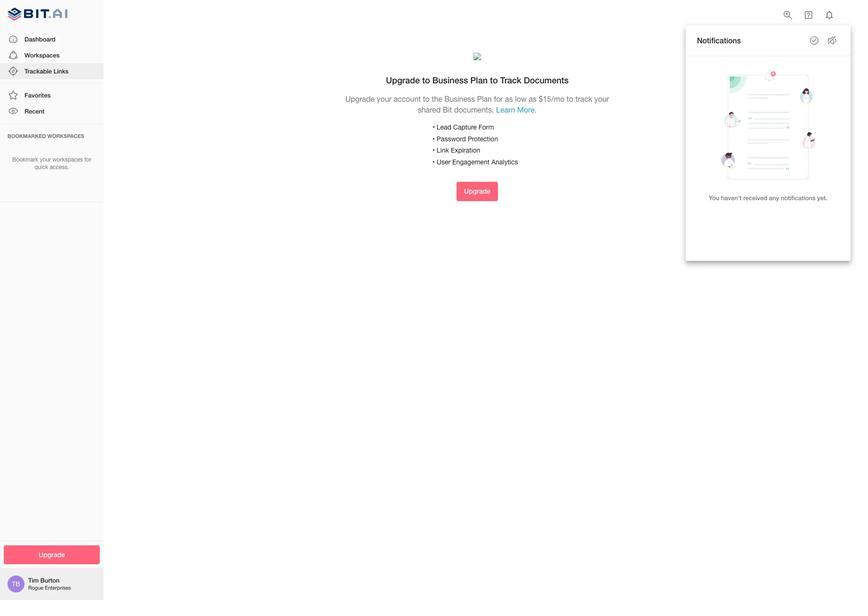 Task type: locate. For each thing, give the bounding box(es) containing it.
learn more. link
[[496, 105, 537, 114]]

links
[[54, 67, 69, 75]]

1 vertical spatial for
[[85, 156, 91, 163]]

for
[[494, 95, 503, 103], [85, 156, 91, 163]]

shared
[[418, 105, 441, 114]]

rogue
[[28, 585, 43, 591]]

workspaces
[[52, 156, 83, 163]]

dashboard
[[24, 35, 56, 43]]

1 horizontal spatial for
[[494, 95, 503, 103]]

upgrade your account to the business plan for as low as $15/mo to track your shared bit documents.
[[346, 95, 610, 114]]

•
[[433, 123, 435, 131], [433, 135, 435, 143], [433, 147, 435, 154], [433, 158, 435, 166]]

plan
[[471, 75, 488, 85], [477, 95, 492, 103]]

workspaces button
[[0, 47, 104, 63]]

0 horizontal spatial for
[[85, 156, 91, 163]]

• lead capture form • password protection • link expiration • user engagement analytics
[[433, 123, 518, 166]]

notifications
[[698, 36, 741, 45]]

• left user
[[433, 158, 435, 166]]

your up quick
[[40, 156, 51, 163]]

plan up the documents.
[[477, 95, 492, 103]]

for up learn
[[494, 95, 503, 103]]

lead
[[437, 123, 452, 131]]

capture
[[453, 123, 477, 131]]

upgrade button
[[457, 182, 498, 201], [4, 545, 100, 564]]

3 • from the top
[[433, 147, 435, 154]]

favorites button
[[0, 87, 104, 103]]

analytics
[[492, 158, 518, 166]]

to
[[422, 75, 430, 85], [490, 75, 498, 85], [423, 95, 430, 103], [567, 95, 574, 103]]

• left link
[[433, 147, 435, 154]]

your inside bookmark your workspaces for quick access.
[[40, 156, 51, 163]]

trackable links
[[24, 67, 69, 75]]

for inside bookmark your workspaces for quick access.
[[85, 156, 91, 163]]

business
[[433, 75, 468, 85], [445, 95, 475, 103]]

1 horizontal spatial as
[[529, 95, 537, 103]]

1 vertical spatial business
[[445, 95, 475, 103]]

yet.
[[818, 194, 828, 201]]

0 vertical spatial business
[[433, 75, 468, 85]]

1 vertical spatial plan
[[477, 95, 492, 103]]

as right low
[[529, 95, 537, 103]]

2 • from the top
[[433, 135, 435, 143]]

0 horizontal spatial as
[[505, 95, 513, 103]]

engagement
[[453, 158, 490, 166]]

upgrade inside the upgrade your account to the business plan for as low as $15/mo to track your shared bit documents.
[[346, 95, 375, 103]]

any
[[770, 194, 780, 201]]

1 vertical spatial upgrade button
[[4, 545, 100, 564]]

bookmark your workspaces for quick access.
[[12, 156, 91, 171]]

as
[[505, 95, 513, 103], [529, 95, 537, 103]]

favorites
[[24, 91, 51, 99]]

tb
[[12, 580, 20, 588]]

as up learn
[[505, 95, 513, 103]]

more.
[[518, 105, 537, 114]]

business up the
[[433, 75, 468, 85]]

for right workspaces at left top
[[85, 156, 91, 163]]

1 as from the left
[[505, 95, 513, 103]]

upgrade to business plan to track documents
[[386, 75, 569, 85]]

• left password
[[433, 135, 435, 143]]

upgrade button down engagement
[[457, 182, 498, 201]]

your
[[377, 95, 392, 103], [595, 95, 610, 103], [40, 156, 51, 163]]

plan up the upgrade your account to the business plan for as low as $15/mo to track your shared bit documents.
[[471, 75, 488, 85]]

account
[[394, 95, 421, 103]]

0 vertical spatial upgrade button
[[457, 182, 498, 201]]

your left account
[[377, 95, 392, 103]]

your for to
[[377, 95, 392, 103]]

business up bit
[[445, 95, 475, 103]]

2 horizontal spatial your
[[595, 95, 610, 103]]

upgrade
[[386, 75, 420, 85], [346, 95, 375, 103], [464, 187, 491, 195], [39, 550, 65, 558]]

1 horizontal spatial your
[[377, 95, 392, 103]]

0 vertical spatial for
[[494, 95, 503, 103]]

your right track
[[595, 95, 610, 103]]

to left track
[[567, 95, 574, 103]]

0 horizontal spatial your
[[40, 156, 51, 163]]

• left lead at the right of the page
[[433, 123, 435, 131]]

expiration
[[451, 147, 481, 154]]

haven't
[[721, 194, 742, 201]]

4 • from the top
[[433, 158, 435, 166]]

documents
[[524, 75, 569, 85]]

upgrade button up burton on the bottom left of the page
[[4, 545, 100, 564]]

your for for
[[40, 156, 51, 163]]

workspaces
[[24, 51, 60, 59]]

1 horizontal spatial upgrade button
[[457, 182, 498, 201]]



Task type: describe. For each thing, give the bounding box(es) containing it.
documents.
[[454, 105, 494, 114]]

$15/mo
[[539, 95, 565, 103]]

0 vertical spatial plan
[[471, 75, 488, 85]]

to up the shared
[[422, 75, 430, 85]]

low
[[515, 95, 527, 103]]

you haven't received any notifications yet.
[[709, 194, 828, 201]]

2 as from the left
[[529, 95, 537, 103]]

recent
[[24, 108, 45, 115]]

trackable
[[24, 67, 52, 75]]

1 • from the top
[[433, 123, 435, 131]]

learn
[[496, 105, 516, 114]]

business inside the upgrade your account to the business plan for as low as $15/mo to track your shared bit documents.
[[445, 95, 475, 103]]

the
[[432, 95, 443, 103]]

enterprises
[[45, 585, 71, 591]]

you
[[709, 194, 720, 201]]

plan inside the upgrade your account to the business plan for as low as $15/mo to track your shared bit documents.
[[477, 95, 492, 103]]

for inside the upgrade your account to the business plan for as low as $15/mo to track your shared bit documents.
[[494, 95, 503, 103]]

link
[[437, 147, 449, 154]]

received
[[744, 194, 768, 201]]

tim
[[28, 577, 39, 584]]

quick
[[34, 164, 48, 171]]

learn more.
[[496, 105, 537, 114]]

trackable links button
[[0, 63, 104, 79]]

to left track at the top right of the page
[[490, 75, 498, 85]]

workspaces
[[47, 133, 84, 139]]

to left the
[[423, 95, 430, 103]]

tim burton rogue enterprises
[[28, 577, 71, 591]]

track
[[576, 95, 593, 103]]

user
[[437, 158, 451, 166]]

password
[[437, 135, 466, 143]]

recent button
[[0, 103, 104, 119]]

burton
[[40, 577, 60, 584]]

access.
[[50, 164, 69, 171]]

bookmark
[[12, 156, 38, 163]]

form
[[479, 123, 494, 131]]

protection
[[468, 135, 498, 143]]

dashboard button
[[0, 31, 104, 47]]

bookmarked
[[8, 133, 46, 139]]

notifications
[[781, 194, 816, 201]]

bit
[[443, 105, 452, 114]]

track
[[501, 75, 522, 85]]

bookmarked workspaces
[[8, 133, 84, 139]]

0 horizontal spatial upgrade button
[[4, 545, 100, 564]]



Task type: vqa. For each thing, say whether or not it's contained in the screenshot.
BOOKMARKED WORKSPACES
yes



